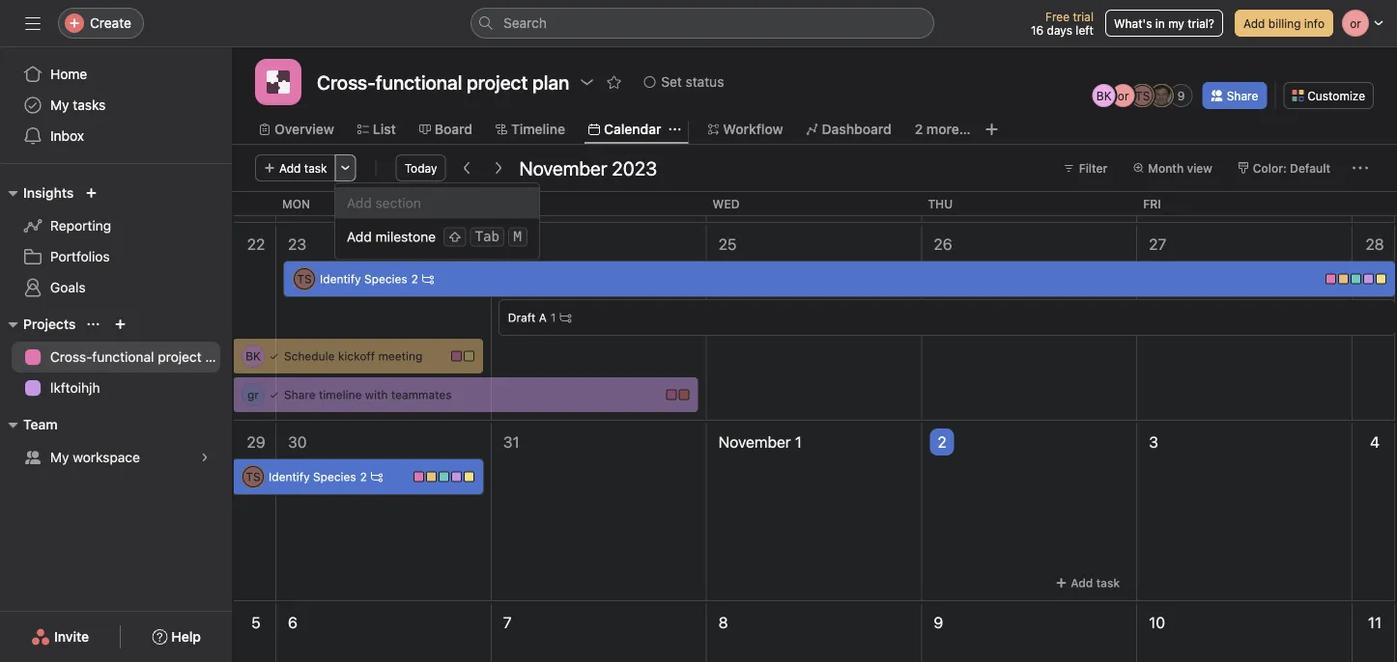 Task type: locate. For each thing, give the bounding box(es) containing it.
share for share
[[1227, 89, 1258, 102]]

1 horizontal spatial leftcount image
[[560, 312, 571, 324]]

2 more…
[[915, 121, 971, 137]]

home
[[50, 66, 87, 82]]

add
[[1243, 16, 1265, 30], [279, 161, 301, 175], [347, 195, 372, 211], [347, 229, 372, 245], [1071, 577, 1093, 590]]

1 vertical spatial cross-
[[50, 349, 92, 365]]

0 vertical spatial add task
[[279, 161, 327, 175]]

add billing info button
[[1235, 10, 1333, 37]]

board link
[[419, 119, 472, 140]]

1 horizontal spatial 9
[[1178, 89, 1185, 102]]

set status button
[[635, 69, 733, 96]]

lkftoihjh
[[50, 380, 100, 396]]

0 vertical spatial bk
[[1096, 89, 1112, 102]]

set
[[661, 74, 682, 90]]

insights
[[23, 185, 74, 201]]

inbox
[[50, 128, 84, 144]]

november
[[519, 157, 607, 179], [718, 433, 791, 452]]

trial
[[1073, 10, 1094, 23]]

task for the rightmost add task button
[[1096, 577, 1120, 590]]

month
[[1148, 161, 1184, 175]]

previous month image
[[459, 160, 475, 176]]

0 vertical spatial my
[[50, 97, 69, 113]]

share down 'schedule'
[[284, 388, 316, 402]]

color:
[[1253, 161, 1287, 175]]

functional up 'board' link
[[376, 71, 462, 93]]

my tasks
[[50, 97, 106, 113]]

cross- inside cross-functional project plan link
[[50, 349, 92, 365]]

ts down 29
[[246, 471, 261, 484]]

plan
[[205, 349, 232, 365]]

free
[[1045, 10, 1070, 23]]

cross- for cross-functional project plan
[[317, 71, 376, 93]]

2 my from the top
[[50, 450, 69, 466]]

leftcount image for 2
[[371, 472, 383, 483]]

schedule
[[284, 350, 335, 363]]

bk right plan
[[246, 350, 261, 363]]

0 vertical spatial 1
[[551, 311, 556, 325]]

11
[[1368, 614, 1382, 632]]

cross-functional project plan
[[317, 71, 569, 93]]

25
[[718, 235, 737, 254]]

functional for project plan
[[376, 71, 462, 93]]

cross- up the list link
[[317, 71, 376, 93]]

1 vertical spatial november
[[718, 433, 791, 452]]

1 vertical spatial add task
[[1071, 577, 1120, 590]]

functional
[[376, 71, 462, 93], [92, 349, 154, 365]]

0 horizontal spatial species
[[313, 471, 356, 484]]

2 vertical spatial ts
[[246, 471, 261, 484]]

more actions image right default
[[1353, 160, 1368, 176]]

help
[[171, 629, 201, 645]]

0 horizontal spatial functional
[[92, 349, 154, 365]]

1 vertical spatial task
[[1096, 577, 1120, 590]]

share inside button
[[1227, 89, 1258, 102]]

goals
[[50, 280, 86, 296]]

add milestone
[[347, 229, 436, 245]]

ts right or
[[1135, 89, 1150, 102]]

1
[[551, 311, 556, 325], [795, 433, 802, 452]]

add tab image
[[984, 122, 1000, 137]]

0 horizontal spatial 9
[[934, 614, 943, 632]]

leftcount image
[[422, 273, 434, 285]]

cross- for cross-functional project plan
[[50, 349, 92, 365]]

a
[[539, 311, 547, 325]]

projects button
[[0, 313, 76, 336]]

reporting link
[[12, 211, 220, 242]]

2 horizontal spatial ts
[[1135, 89, 1150, 102]]

leftcount image right a
[[560, 312, 571, 324]]

1 vertical spatial add task button
[[1047, 570, 1129, 597]]

puzzle image
[[267, 71, 290, 94]]

0 horizontal spatial leftcount image
[[371, 472, 383, 483]]

add inside menu item
[[347, 195, 372, 211]]

add task
[[279, 161, 327, 175], [1071, 577, 1120, 590]]

month view button
[[1124, 155, 1221, 182]]

calendar
[[604, 121, 661, 137]]

1 horizontal spatial ts
[[297, 272, 312, 286]]

add to starred image
[[606, 74, 622, 90]]

1 horizontal spatial bk
[[1096, 89, 1112, 102]]

1 horizontal spatial task
[[1096, 577, 1120, 590]]

portfolios
[[50, 249, 110, 265]]

identify
[[320, 272, 361, 286], [269, 471, 310, 484]]

see details, my workspace image
[[199, 452, 211, 464]]

color: default
[[1253, 161, 1330, 175]]

gr
[[247, 388, 259, 402]]

show options image
[[579, 74, 594, 90]]

add task button
[[255, 155, 336, 182], [1047, 570, 1129, 597]]

0 horizontal spatial bk
[[246, 350, 261, 363]]

insights element
[[0, 176, 232, 307]]

0 horizontal spatial add task
[[279, 161, 327, 175]]

color: default button
[[1229, 155, 1339, 182]]

0 vertical spatial share
[[1227, 89, 1258, 102]]

1 horizontal spatial functional
[[376, 71, 462, 93]]

ts
[[1135, 89, 1150, 102], [297, 272, 312, 286], [246, 471, 261, 484]]

0 horizontal spatial 1
[[551, 311, 556, 325]]

my inside the global element
[[50, 97, 69, 113]]

0 vertical spatial add task button
[[255, 155, 336, 182]]

1 vertical spatial my
[[50, 450, 69, 466]]

month view
[[1148, 161, 1212, 175]]

share up color:
[[1227, 89, 1258, 102]]

4
[[1370, 433, 1380, 452]]

1 vertical spatial ts
[[297, 272, 312, 286]]

1 vertical spatial species
[[313, 471, 356, 484]]

my for my tasks
[[50, 97, 69, 113]]

1 vertical spatial functional
[[92, 349, 154, 365]]

cross- up "lkftoihjh"
[[50, 349, 92, 365]]

bk left or
[[1096, 89, 1112, 102]]

global element
[[0, 47, 232, 163]]

share
[[1227, 89, 1258, 102], [284, 388, 316, 402]]

0 vertical spatial task
[[304, 161, 327, 175]]

identify species down 30 on the bottom of page
[[269, 471, 356, 484]]

0 vertical spatial 9
[[1178, 89, 1185, 102]]

timeline
[[511, 121, 565, 137]]

1 horizontal spatial november
[[718, 433, 791, 452]]

9
[[1178, 89, 1185, 102], [934, 614, 943, 632]]

customize
[[1308, 89, 1365, 102]]

team button
[[0, 414, 58, 437]]

projects element
[[0, 307, 232, 408]]

add inside button
[[1243, 16, 1265, 30]]

1 horizontal spatial identify
[[320, 272, 361, 286]]

november for november 2023
[[519, 157, 607, 179]]

search button
[[471, 8, 934, 39]]

my left tasks
[[50, 97, 69, 113]]

10
[[1149, 614, 1165, 632]]

2 more… button
[[915, 119, 971, 140]]

draft
[[508, 311, 536, 325]]

species down 'timeline'
[[313, 471, 356, 484]]

1 horizontal spatial share
[[1227, 89, 1258, 102]]

ts down 23
[[297, 272, 312, 286]]

0 horizontal spatial more actions image
[[340, 162, 351, 174]]

home link
[[12, 59, 220, 90]]

1 my from the top
[[50, 97, 69, 113]]

invite button
[[18, 620, 102, 655]]

portfolios link
[[12, 242, 220, 272]]

my down the team
[[50, 450, 69, 466]]

more actions image
[[1353, 160, 1368, 176], [340, 162, 351, 174]]

0 horizontal spatial cross-
[[50, 349, 92, 365]]

my inside teams element
[[50, 450, 69, 466]]

functional inside projects element
[[92, 349, 154, 365]]

new project or portfolio image
[[114, 319, 126, 330]]

5
[[251, 614, 261, 632]]

0 vertical spatial leftcount image
[[560, 312, 571, 324]]

0 horizontal spatial ts
[[246, 471, 261, 484]]

cross-
[[317, 71, 376, 93], [50, 349, 92, 365]]

leftcount image down with
[[371, 472, 383, 483]]

1 vertical spatial 1
[[795, 433, 802, 452]]

add section
[[347, 195, 421, 211]]

0 vertical spatial functional
[[376, 71, 462, 93]]

hide sidebar image
[[25, 15, 41, 31]]

identify down add milestone
[[320, 272, 361, 286]]

1 vertical spatial 9
[[934, 614, 943, 632]]

1 vertical spatial share
[[284, 388, 316, 402]]

functional up the lkftoihjh link
[[92, 349, 154, 365]]

goals link
[[12, 272, 220, 303]]

⇧
[[448, 229, 462, 245]]

identify down 30 on the bottom of page
[[269, 471, 310, 484]]

more actions image up add section
[[340, 162, 351, 174]]

1 vertical spatial bk
[[246, 350, 261, 363]]

0 vertical spatial cross-
[[317, 71, 376, 93]]

task
[[304, 161, 327, 175], [1096, 577, 1120, 590]]

0 horizontal spatial identify
[[269, 471, 310, 484]]

bk
[[1096, 89, 1112, 102], [246, 350, 261, 363]]

identify species down add milestone
[[320, 272, 407, 286]]

left
[[1076, 23, 1094, 37]]

view
[[1187, 161, 1212, 175]]

0 horizontal spatial november
[[519, 157, 607, 179]]

species left leftcount image
[[364, 272, 407, 286]]

leftcount image
[[560, 312, 571, 324], [371, 472, 383, 483]]

1 horizontal spatial add task
[[1071, 577, 1120, 590]]

0 vertical spatial november
[[519, 157, 607, 179]]

7
[[503, 614, 512, 632]]

0 horizontal spatial task
[[304, 161, 327, 175]]

0 horizontal spatial share
[[284, 388, 316, 402]]

1 horizontal spatial species
[[364, 272, 407, 286]]

projects
[[23, 316, 76, 332]]

today button
[[396, 155, 446, 182]]

1 vertical spatial leftcount image
[[371, 472, 383, 483]]

my for my workspace
[[50, 450, 69, 466]]

cross-functional project plan
[[50, 349, 232, 365]]

1 horizontal spatial cross-
[[317, 71, 376, 93]]

my tasks link
[[12, 90, 220, 121]]



Task type: vqa. For each thing, say whether or not it's contained in the screenshot.
the task for the Add task button to the bottom
yes



Task type: describe. For each thing, give the bounding box(es) containing it.
filter
[[1079, 161, 1108, 175]]

dashboard link
[[806, 119, 892, 140]]

create
[[90, 15, 131, 31]]

26
[[934, 235, 952, 254]]

filter button
[[1055, 155, 1116, 182]]

billing
[[1268, 16, 1301, 30]]

mon
[[282, 197, 310, 211]]

in
[[1155, 16, 1165, 30]]

draft a
[[508, 311, 547, 325]]

what's
[[1114, 16, 1152, 30]]

share timeline with teammates
[[284, 388, 452, 402]]

workflow
[[723, 121, 783, 137]]

search list box
[[471, 8, 934, 39]]

my workspace
[[50, 450, 140, 466]]

meeting
[[378, 350, 422, 363]]

1 horizontal spatial 1
[[795, 433, 802, 452]]

overview link
[[259, 119, 334, 140]]

1 horizontal spatial more actions image
[[1353, 160, 1368, 176]]

schedule kickoff meeting
[[284, 350, 422, 363]]

0 vertical spatial identify species
[[320, 272, 407, 286]]

6
[[288, 614, 297, 632]]

teammates
[[391, 388, 452, 402]]

list link
[[357, 119, 396, 140]]

tasks
[[73, 97, 106, 113]]

16
[[1031, 23, 1044, 37]]

0 vertical spatial species
[[364, 272, 407, 286]]

search
[[503, 15, 547, 31]]

what's in my trial?
[[1114, 16, 1214, 30]]

show options, current sort, top image
[[87, 319, 99, 330]]

days
[[1047, 23, 1072, 37]]

trial?
[[1188, 16, 1214, 30]]

0 vertical spatial ts
[[1135, 89, 1150, 102]]

kickoff
[[338, 350, 375, 363]]

insights button
[[0, 182, 74, 205]]

1 horizontal spatial add task button
[[1047, 570, 1129, 597]]

29
[[247, 433, 265, 452]]

2 inside popup button
[[915, 121, 923, 137]]

my
[[1168, 16, 1184, 30]]

add billing info
[[1243, 16, 1325, 30]]

timeline
[[319, 388, 362, 402]]

timeline link
[[496, 119, 565, 140]]

30
[[288, 433, 307, 452]]

free trial 16 days left
[[1031, 10, 1094, 37]]

default
[[1290, 161, 1330, 175]]

board
[[435, 121, 472, 137]]

create button
[[58, 8, 144, 39]]

1 vertical spatial identify species
[[269, 471, 356, 484]]

new image
[[85, 187, 97, 199]]

milestone
[[375, 229, 436, 245]]

invite
[[54, 629, 89, 645]]

help button
[[139, 620, 213, 655]]

team
[[23, 417, 58, 433]]

31
[[503, 433, 519, 452]]

customize button
[[1283, 82, 1374, 109]]

what's in my trial? button
[[1105, 10, 1223, 37]]

reporting
[[50, 218, 111, 234]]

ja
[[1156, 89, 1168, 102]]

set status
[[661, 74, 724, 90]]

lkftoihjh link
[[12, 373, 220, 404]]

next month image
[[490, 160, 506, 176]]

leftcount image for 1
[[560, 312, 571, 324]]

project plan
[[467, 71, 569, 93]]

project
[[158, 349, 202, 365]]

share for share timeline with teammates
[[284, 388, 316, 402]]

functional for project
[[92, 349, 154, 365]]

dashboard
[[822, 121, 892, 137]]

tab actions image
[[669, 124, 681, 135]]

with
[[365, 388, 388, 402]]

m
[[514, 229, 522, 245]]

teams element
[[0, 408, 232, 477]]

24
[[503, 235, 522, 254]]

workspace
[[73, 450, 140, 466]]

28
[[1366, 235, 1384, 254]]

workflow link
[[708, 119, 783, 140]]

22
[[247, 235, 265, 254]]

1 vertical spatial identify
[[269, 471, 310, 484]]

overview
[[274, 121, 334, 137]]

fri
[[1143, 197, 1161, 211]]

november for november 1
[[718, 433, 791, 452]]

27
[[1149, 235, 1167, 254]]

0 horizontal spatial add task button
[[255, 155, 336, 182]]

0 vertical spatial identify
[[320, 272, 361, 286]]

thu
[[928, 197, 953, 211]]

status
[[686, 74, 724, 90]]

inbox link
[[12, 121, 220, 152]]

section
[[375, 195, 421, 211]]

share button
[[1203, 82, 1267, 109]]

2023
[[612, 157, 657, 179]]

add section menu item
[[335, 187, 539, 219]]

or
[[1118, 89, 1129, 102]]

today
[[404, 161, 437, 175]]

task for add task button to the left
[[304, 161, 327, 175]]

calendar link
[[588, 119, 661, 140]]



